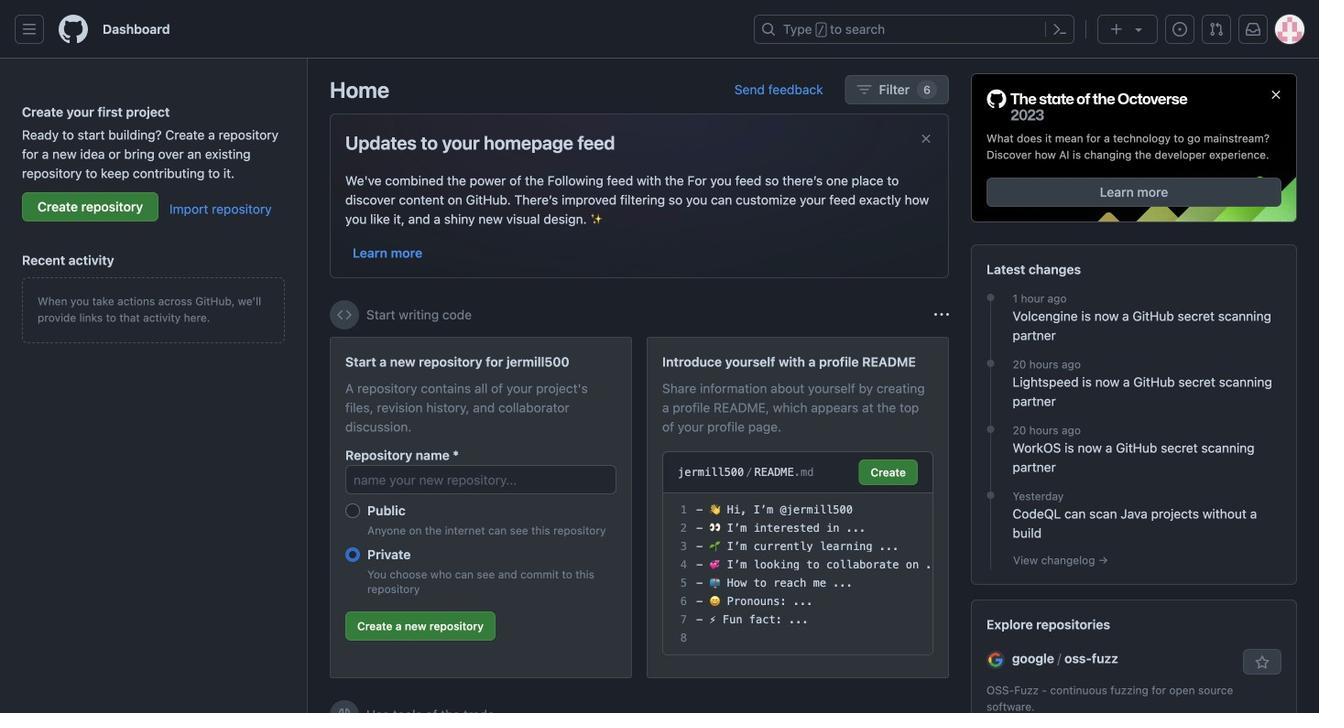 Task type: describe. For each thing, give the bounding box(es) containing it.
2 dot fill image from the top
[[984, 357, 999, 371]]

@google profile image
[[987, 652, 1005, 670]]

start a new repository element
[[330, 337, 632, 679]]

none radio inside start a new repository "element"
[[346, 504, 360, 519]]

star this repository image
[[1256, 656, 1270, 671]]

command palette image
[[1053, 22, 1068, 37]]

triangle down image
[[1132, 22, 1147, 37]]

explore repositories navigation
[[972, 600, 1298, 714]]

introduce yourself with a profile readme element
[[647, 337, 950, 679]]

why am i seeing this? image
[[935, 308, 950, 323]]

code image
[[337, 308, 352, 323]]

x image
[[919, 132, 934, 146]]

github logo image
[[987, 89, 1189, 123]]

explore element
[[972, 73, 1298, 714]]

issue opened image
[[1173, 22, 1188, 37]]

homepage image
[[59, 15, 88, 44]]



Task type: locate. For each thing, give the bounding box(es) containing it.
1 vertical spatial dot fill image
[[984, 357, 999, 371]]

none radio inside start a new repository "element"
[[346, 548, 360, 563]]

2 vertical spatial dot fill image
[[984, 489, 999, 503]]

none submit inside introduce yourself with a profile readme element
[[859, 460, 918, 486]]

3 dot fill image from the top
[[984, 489, 999, 503]]

dot fill image
[[984, 423, 999, 437]]

tools image
[[337, 708, 352, 714]]

filter image
[[858, 82, 872, 97]]

dot fill image
[[984, 291, 999, 305], [984, 357, 999, 371], [984, 489, 999, 503]]

1 dot fill image from the top
[[984, 291, 999, 305]]

plus image
[[1110, 22, 1125, 37]]

None radio
[[346, 504, 360, 519]]

name your new repository... text field
[[346, 466, 617, 495]]

close image
[[1269, 88, 1284, 102]]

git pull request image
[[1210, 22, 1224, 37]]

None submit
[[859, 460, 918, 486]]

notifications image
[[1246, 22, 1261, 37]]

None radio
[[346, 548, 360, 563]]

0 vertical spatial dot fill image
[[984, 291, 999, 305]]



Task type: vqa. For each thing, say whether or not it's contained in the screenshot.
homepage icon on the left top
yes



